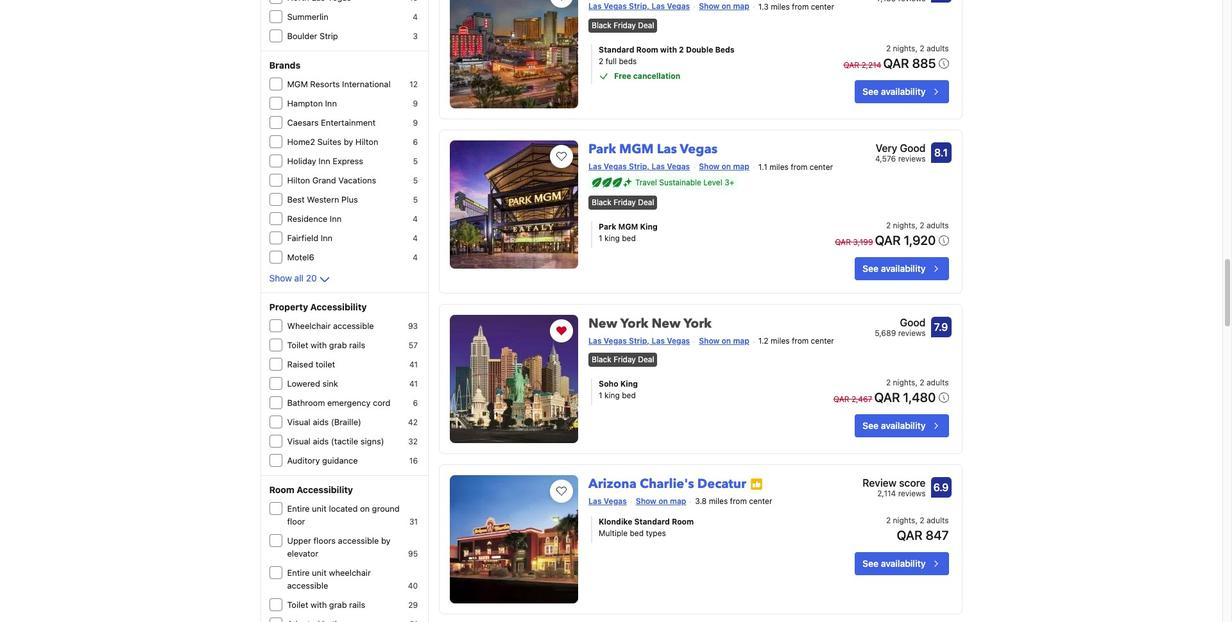 Task type: describe. For each thing, give the bounding box(es) containing it.
1.2 miles from center
[[759, 337, 834, 346]]

show for very
[[699, 162, 720, 172]]

lowered
[[287, 379, 320, 389]]

bed inside park mgm king 1 king bed
[[622, 233, 636, 243]]

entire unit wheelchair accessible
[[287, 568, 371, 591]]

6.9
[[934, 482, 949, 493]]

free cancellation
[[614, 71, 681, 81]]

grab for 57
[[329, 340, 347, 350]]

good inside the very good 4,576 reviews
[[900, 143, 926, 154]]

show inside dropdown button
[[269, 273, 292, 284]]

9 for caesars entertainment
[[413, 118, 418, 128]]

black for new york new york
[[592, 355, 612, 364]]

1 horizontal spatial hilton
[[356, 137, 378, 147]]

4 see from the top
[[863, 559, 879, 570]]

1 black friday deal from the top
[[592, 20, 654, 30]]

see availability for qar 885
[[863, 86, 926, 97]]

king inside park mgm king 1 king bed
[[640, 222, 658, 231]]

see for qar 1,920
[[863, 263, 879, 274]]

standard room with 2 double beds link
[[599, 44, 816, 56]]

qar 1,480
[[875, 390, 936, 405]]

41 for lowered sink
[[409, 379, 418, 389]]

ground
[[372, 504, 400, 514]]

wheelchair
[[287, 321, 331, 331]]

95
[[408, 549, 418, 559]]

1 new from the left
[[589, 315, 618, 332]]

black friday deal for mgm
[[592, 197, 654, 207]]

residence inn
[[287, 214, 342, 224]]

klondike
[[599, 518, 633, 527]]

park mgm las vegas image
[[450, 141, 578, 269]]

upper
[[287, 536, 311, 546]]

located
[[329, 504, 358, 514]]

from for review
[[730, 497, 747, 507]]

inn for holiday
[[319, 156, 330, 166]]

very
[[876, 143, 898, 154]]

park mgm king 1 king bed
[[599, 222, 658, 243]]

boulder strip
[[287, 31, 338, 41]]

inn for fairfield
[[321, 233, 333, 243]]

1.3 miles from center
[[759, 2, 834, 12]]

32
[[408, 437, 418, 447]]

best western plus
[[287, 194, 358, 205]]

new york new york
[[589, 315, 712, 332]]

on for review
[[659, 497, 668, 506]]

raised toilet
[[287, 359, 335, 370]]

standard inside klondike standard room multiple bed types
[[634, 518, 670, 527]]

property accessibility
[[269, 302, 367, 313]]

show all 20
[[269, 273, 317, 284]]

cord
[[373, 398, 391, 408]]

41 for raised toilet
[[409, 360, 418, 370]]

adults for qar 1,920
[[927, 221, 949, 230]]

31
[[409, 517, 418, 527]]

see for qar 885
[[863, 86, 879, 97]]

4,576
[[876, 154, 896, 164]]

miles right 1.3
[[771, 2, 790, 12]]

mgm resorts international
[[287, 79, 391, 89]]

1 york from the left
[[621, 315, 649, 332]]

elevator
[[287, 549, 318, 559]]

oyo hotel and casino las vegas image
[[450, 0, 578, 109]]

adults for qar 885
[[927, 43, 949, 53]]

multiple
[[599, 529, 628, 539]]

entire for entire unit located on ground floor
[[287, 504, 310, 514]]

accessibility for property accessibility
[[310, 302, 367, 313]]

show on map for review
[[636, 497, 686, 506]]

emergency
[[327, 398, 371, 408]]

4 availability from the top
[[881, 559, 926, 570]]

center for good
[[811, 337, 834, 346]]

entertainment
[[321, 117, 376, 128]]

park mgm las vegas link
[[589, 136, 718, 158]]

29
[[408, 601, 418, 610]]

park mgm las vegas
[[589, 141, 718, 158]]

, for qar 885
[[916, 43, 918, 53]]

all
[[294, 273, 304, 284]]

8.1
[[935, 147, 948, 159]]

strip, for york
[[629, 336, 650, 346]]

vacations
[[338, 175, 376, 186]]

park for park mgm king 1 king bed
[[599, 222, 616, 231]]

6 for home2 suites by hilton
[[413, 137, 418, 147]]

0 vertical spatial room
[[636, 45, 658, 54]]

las vegas strip, las vegas for york
[[589, 336, 690, 346]]

4 for motel6
[[413, 253, 418, 263]]

show on map for good
[[699, 336, 750, 346]]

good element
[[875, 315, 926, 330]]

from right 1.3
[[792, 2, 809, 12]]

visual for visual aids (braille)
[[287, 417, 311, 428]]

1.1
[[759, 163, 768, 172]]

auditory
[[287, 456, 320, 466]]

klondike standard room link
[[599, 517, 816, 529]]

mgm for park mgm las vegas
[[619, 141, 654, 158]]

arizona
[[589, 475, 637, 493]]

visual aids (tactile signs)
[[287, 436, 384, 447]]

black for park mgm las vegas
[[592, 197, 612, 207]]

double
[[686, 45, 713, 54]]

show for review
[[636, 497, 657, 506]]

new york new york image
[[450, 315, 578, 443]]

aids for (braille)
[[313, 417, 329, 428]]

home2
[[287, 137, 315, 147]]

king inside park mgm king 1 king bed
[[605, 233, 620, 243]]

reviews for score
[[898, 489, 926, 498]]

grand
[[312, 175, 336, 186]]

with for 29
[[311, 600, 327, 610]]

cancellation
[[633, 71, 681, 81]]

availability for qar 1,480
[[881, 420, 926, 431]]

score
[[899, 477, 926, 489]]

summerlin
[[287, 12, 329, 22]]

3.8 miles from center
[[695, 497, 773, 507]]

friday for york
[[614, 355, 636, 364]]

1 black from the top
[[592, 20, 612, 30]]

very good element
[[876, 141, 926, 156]]

with for 57
[[311, 340, 327, 350]]

accessible inside upper floors accessible by elevator
[[338, 536, 379, 546]]

raised
[[287, 359, 313, 370]]

upper floors accessible by elevator
[[287, 536, 391, 559]]

lowered sink
[[287, 379, 338, 389]]

accessible inside entire unit wheelchair accessible
[[287, 581, 328, 591]]

soho
[[599, 379, 619, 389]]

property
[[269, 302, 308, 313]]

arizona charlie's decatur
[[589, 475, 747, 493]]

toilet
[[316, 359, 335, 370]]

nights for qar 1,920
[[893, 221, 916, 230]]

klondike standard room multiple bed types
[[599, 518, 694, 539]]

entire unit located on ground floor
[[287, 504, 400, 527]]

on inside "entire unit located on ground floor"
[[360, 504, 370, 514]]

qar 847
[[897, 529, 949, 543]]

full
[[606, 56, 617, 66]]

home2 suites by hilton
[[287, 137, 378, 147]]

12
[[410, 80, 418, 89]]

bed for king
[[622, 391, 636, 400]]

center for very good
[[810, 163, 833, 172]]

see availability link for qar 1,480
[[855, 414, 949, 438]]

toilet for 57
[[287, 340, 308, 350]]

new york new york link
[[589, 310, 712, 332]]

good inside good 5,689 reviews
[[900, 317, 926, 328]]

types
[[646, 529, 666, 539]]

reviews inside good 5,689 reviews
[[898, 328, 926, 338]]

on for very
[[722, 162, 731, 172]]

show for good
[[699, 336, 720, 346]]

hampton
[[287, 98, 323, 108]]

4 for summerlin
[[413, 12, 418, 22]]

3+
[[725, 178, 734, 188]]

2 new from the left
[[652, 315, 681, 332]]

room accessibility
[[269, 485, 353, 496]]

show on map for very
[[699, 162, 750, 172]]



Task type: vqa. For each thing, say whether or not it's contained in the screenshot.
the leftmost for
no



Task type: locate. For each thing, give the bounding box(es) containing it.
friday down travel
[[614, 197, 636, 207]]

inn for residence
[[330, 214, 342, 224]]

2 black from the top
[[592, 197, 612, 207]]

2 reviews from the top
[[898, 328, 926, 338]]

1 6 from the top
[[413, 137, 418, 147]]

bed for standard
[[630, 529, 644, 539]]

adults for qar 1,480
[[927, 378, 949, 388]]

1 horizontal spatial new
[[652, 315, 681, 332]]

from for very
[[791, 163, 808, 172]]

toilet with grab rails up toilet
[[287, 340, 365, 350]]

see availability link for qar 885
[[855, 80, 949, 103]]

on down charlie's
[[659, 497, 668, 506]]

1 rails from the top
[[349, 340, 365, 350]]

5 for plus
[[413, 195, 418, 205]]

inn up the caesars entertainment
[[325, 98, 337, 108]]

bed inside soho king 1 king bed
[[622, 391, 636, 400]]

with up cancellation
[[660, 45, 677, 54]]

deal up standard room with 2 double beds
[[638, 20, 654, 30]]

1 entire from the top
[[287, 504, 310, 514]]

0 horizontal spatial york
[[621, 315, 649, 332]]

16
[[409, 456, 418, 466]]

toilet
[[287, 340, 308, 350], [287, 600, 308, 610]]

1 see availability link from the top
[[855, 80, 949, 103]]

bathroom
[[287, 398, 325, 408]]

las vegas
[[589, 497, 627, 506]]

las vegas strip, las vegas up standard room with 2 double beds
[[589, 2, 690, 11]]

42
[[408, 418, 418, 428]]

2 king from the top
[[605, 391, 620, 400]]

room inside klondike standard room multiple bed types
[[672, 518, 694, 527]]

1 vertical spatial 6
[[413, 399, 418, 408]]

accessibility
[[310, 302, 367, 313], [297, 485, 353, 496]]

2 vertical spatial black
[[592, 355, 612, 364]]

2 vertical spatial friday
[[614, 355, 636, 364]]

2 vertical spatial strip,
[[629, 336, 650, 346]]

map up '3+'
[[733, 162, 750, 172]]

2,114
[[878, 489, 896, 498]]

hilton up best
[[287, 175, 310, 186]]

visual for visual aids (tactile signs)
[[287, 436, 311, 447]]

2 adults from the top
[[927, 221, 949, 230]]

2 2 nights , 2 adults from the top
[[886, 221, 949, 230]]

0 vertical spatial las vegas strip, las vegas
[[589, 2, 690, 11]]

2 vertical spatial black friday deal
[[592, 355, 654, 364]]

qar 1,920
[[875, 233, 936, 247]]

nights for qar 1,480
[[893, 378, 916, 388]]

good 5,689 reviews
[[875, 317, 926, 338]]

unit for wheelchair
[[312, 568, 327, 578]]

holiday inn express
[[287, 156, 363, 166]]

from down "decatur"
[[730, 497, 747, 507]]

arizona charlie's decatur image
[[450, 475, 578, 604]]

residence
[[287, 214, 328, 224]]

map left 1.2
[[733, 336, 750, 346]]

see for qar 1,480
[[863, 420, 879, 431]]

2 nights from the top
[[893, 221, 916, 230]]

caesars entertainment
[[287, 117, 376, 128]]

0 vertical spatial friday
[[614, 20, 636, 30]]

see availability for qar 1,480
[[863, 420, 926, 431]]

with
[[660, 45, 677, 54], [311, 340, 327, 350], [311, 600, 327, 610]]

0 vertical spatial visual
[[287, 417, 311, 428]]

4 , from the top
[[916, 516, 918, 526]]

4 nights from the top
[[893, 516, 916, 526]]

3 see availability from the top
[[863, 420, 926, 431]]

1 vertical spatial mgm
[[619, 141, 654, 158]]

holiday
[[287, 156, 316, 166]]

4 see availability link from the top
[[855, 553, 949, 576]]

3 adults from the top
[[927, 378, 949, 388]]

hilton down entertainment
[[356, 137, 378, 147]]

0 vertical spatial mgm
[[287, 79, 308, 89]]

aids for (tactile
[[313, 436, 329, 447]]

2 vertical spatial 5
[[413, 195, 418, 205]]

1 vertical spatial reviews
[[898, 328, 926, 338]]

2 toilet with grab rails from the top
[[287, 600, 365, 610]]

1 vertical spatial with
[[311, 340, 327, 350]]

map for review score
[[670, 497, 686, 506]]

1 9 from the top
[[413, 99, 418, 108]]

unit inside entire unit wheelchair accessible
[[312, 568, 327, 578]]

1 1 from the top
[[599, 233, 602, 243]]

, for qar 1,920
[[916, 221, 918, 230]]

2 vertical spatial reviews
[[898, 489, 926, 498]]

mgm down travel
[[618, 222, 638, 231]]

from right 1.1
[[791, 163, 808, 172]]

3 friday from the top
[[614, 355, 636, 364]]

2 vertical spatial 2 nights , 2 adults
[[886, 378, 949, 388]]

2 vertical spatial room
[[672, 518, 694, 527]]

2 nights , 2 adults for vegas
[[886, 221, 949, 230]]

grab down entire unit wheelchair accessible
[[329, 600, 347, 610]]

1 aids from the top
[[313, 417, 329, 428]]

miles right 3.8
[[709, 497, 728, 507]]

resorts
[[310, 79, 340, 89]]

1 vertical spatial 1
[[599, 391, 602, 400]]

level
[[704, 178, 723, 188]]

1 2 nights , 2 adults from the top
[[886, 43, 949, 53]]

1 nights from the top
[[893, 43, 916, 53]]

1 see from the top
[[863, 86, 879, 97]]

nights for qar 885
[[893, 43, 916, 53]]

best
[[287, 194, 305, 205]]

soho king 1 king bed
[[599, 379, 638, 400]]

adults up qar 1,480
[[927, 378, 949, 388]]

inn up the grand
[[319, 156, 330, 166]]

3 strip, from the top
[[629, 336, 650, 346]]

by inside upper floors accessible by elevator
[[381, 536, 391, 546]]

3 2 nights , 2 adults from the top
[[886, 378, 949, 388]]

1.3
[[759, 2, 769, 12]]

toilet for 29
[[287, 600, 308, 610]]

0 horizontal spatial hilton
[[287, 175, 310, 186]]

western
[[307, 194, 339, 205]]

mgm up 'hampton'
[[287, 79, 308, 89]]

park
[[589, 141, 616, 158], [599, 222, 616, 231]]

toilet up raised
[[287, 340, 308, 350]]

qar 2,214
[[844, 60, 882, 70]]

hilton grand vacations
[[287, 175, 376, 186]]

adults up qar 885
[[927, 43, 949, 53]]

0 vertical spatial 6
[[413, 137, 418, 147]]

1 vertical spatial 2 nights , 2 adults
[[886, 221, 949, 230]]

6 for bathroom emergency cord
[[413, 399, 418, 408]]

2 , from the top
[[916, 221, 918, 230]]

0 vertical spatial strip,
[[629, 2, 650, 11]]

free
[[614, 71, 631, 81]]

6 down 12
[[413, 137, 418, 147]]

0 vertical spatial accessible
[[333, 321, 374, 331]]

see
[[863, 86, 879, 97], [863, 263, 879, 274], [863, 420, 879, 431], [863, 559, 879, 570]]

1 toilet from the top
[[287, 340, 308, 350]]

visual aids (braille)
[[287, 417, 361, 428]]

review score element
[[863, 475, 926, 491]]

qar 2,467
[[834, 395, 873, 404]]

1 horizontal spatial king
[[640, 222, 658, 231]]

1 41 from the top
[[409, 360, 418, 370]]

1 vertical spatial room
[[269, 485, 294, 496]]

57
[[409, 341, 418, 350]]

new
[[589, 315, 618, 332], [652, 315, 681, 332]]

black friday deal
[[592, 20, 654, 30], [592, 197, 654, 207], [592, 355, 654, 364]]

, up qar 847 at the bottom right
[[916, 516, 918, 526]]

scored 6.4 element
[[931, 0, 952, 3]]

see availability for qar 1,920
[[863, 263, 926, 274]]

0 vertical spatial with
[[660, 45, 677, 54]]

(tactile
[[331, 436, 358, 447]]

availability down qar 1,920
[[881, 263, 926, 274]]

beds
[[619, 56, 637, 66]]

1 vertical spatial good
[[900, 317, 926, 328]]

qar 3,199
[[835, 237, 873, 247]]

deal down travel
[[638, 197, 654, 207]]

3 availability from the top
[[881, 420, 926, 431]]

2 nights , 2 adults qar 847
[[886, 516, 949, 543]]

room
[[636, 45, 658, 54], [269, 485, 294, 496], [672, 518, 694, 527]]

rails for 29
[[349, 600, 365, 610]]

1 grab from the top
[[329, 340, 347, 350]]

0 vertical spatial 41
[[409, 360, 418, 370]]

1 toilet with grab rails from the top
[[287, 340, 365, 350]]

wheelchair
[[329, 568, 371, 578]]

2 strip, from the top
[[629, 162, 650, 172]]

unit
[[312, 504, 327, 514], [312, 568, 327, 578]]

strip, up travel
[[629, 162, 650, 172]]

, up qar 1,480
[[916, 378, 918, 388]]

1 horizontal spatial york
[[684, 315, 712, 332]]

hampton inn
[[287, 98, 337, 108]]

accessible down "entire unit located on ground floor"
[[338, 536, 379, 546]]

caesars
[[287, 117, 319, 128]]

3 4 from the top
[[413, 234, 418, 243]]

2 nights , 2 adults up qar 1,480
[[886, 378, 949, 388]]

vegas inside park mgm las vegas link
[[680, 141, 718, 158]]

aids
[[313, 417, 329, 428], [313, 436, 329, 447]]

miles right 1.1
[[770, 163, 789, 172]]

3 see from the top
[[863, 420, 879, 431]]

fairfield
[[287, 233, 318, 243]]

nights up qar 1,920
[[893, 221, 916, 230]]

entire for entire unit wheelchair accessible
[[287, 568, 310, 578]]

scored 7.9 element
[[931, 317, 952, 337]]

4 for residence inn
[[413, 214, 418, 224]]

room up beds
[[636, 45, 658, 54]]

0 vertical spatial accessibility
[[310, 302, 367, 313]]

0 vertical spatial black friday deal
[[592, 20, 654, 30]]

2 friday from the top
[[614, 197, 636, 207]]

bed
[[622, 233, 636, 243], [622, 391, 636, 400], [630, 529, 644, 539]]

availability down qar 847 at the bottom right
[[881, 559, 926, 570]]

0 vertical spatial 5
[[413, 157, 418, 166]]

2 deal from the top
[[638, 197, 654, 207]]

standard up types
[[634, 518, 670, 527]]

2 nights , 2 adults up qar 885
[[886, 43, 949, 53]]

1 vertical spatial unit
[[312, 568, 327, 578]]

1 vertical spatial 5
[[413, 176, 418, 186]]

3 see availability link from the top
[[855, 414, 949, 438]]

center for review score
[[749, 497, 773, 507]]

las vegas strip, las vegas
[[589, 2, 690, 11], [589, 162, 690, 172], [589, 336, 690, 346]]

1 vertical spatial by
[[381, 536, 391, 546]]

1 adults from the top
[[927, 43, 949, 53]]

0 vertical spatial toilet
[[287, 340, 308, 350]]

good right very
[[900, 143, 926, 154]]

entire inside entire unit wheelchair accessible
[[287, 568, 310, 578]]

1 vertical spatial aids
[[313, 436, 329, 447]]

0 vertical spatial deal
[[638, 20, 654, 30]]

guidance
[[322, 456, 358, 466]]

0 vertical spatial king
[[605, 233, 620, 243]]

1 vertical spatial black friday deal
[[592, 197, 654, 207]]

4 4 from the top
[[413, 253, 418, 263]]

on left 1.2
[[722, 336, 731, 346]]

black
[[592, 20, 612, 30], [592, 197, 612, 207], [592, 355, 612, 364]]

show on map left 1.2
[[699, 336, 750, 346]]

2 vertical spatial deal
[[638, 355, 654, 364]]

black friday deal down travel
[[592, 197, 654, 207]]

2 9 from the top
[[413, 118, 418, 128]]

bed inside klondike standard room multiple bed types
[[630, 529, 644, 539]]

2 vertical spatial bed
[[630, 529, 644, 539]]

3.8
[[695, 497, 707, 507]]

strip, for mgm
[[629, 162, 650, 172]]

0 vertical spatial toilet with grab rails
[[287, 340, 365, 350]]

1 reviews from the top
[[898, 154, 926, 164]]

on left 1.3
[[722, 2, 731, 11]]

from for good
[[792, 337, 809, 346]]

2 rails from the top
[[349, 600, 365, 610]]

see availability link
[[855, 80, 949, 103], [855, 257, 949, 280], [855, 414, 949, 438], [855, 553, 949, 576]]

by
[[344, 137, 353, 147], [381, 536, 391, 546]]

3 deal from the top
[[638, 355, 654, 364]]

2 41 from the top
[[409, 379, 418, 389]]

3 nights from the top
[[893, 378, 916, 388]]

miles right 1.2
[[771, 337, 790, 346]]

room down arizona charlie's decatur
[[672, 518, 694, 527]]

3 black friday deal from the top
[[592, 355, 654, 364]]

9
[[413, 99, 418, 108], [413, 118, 418, 128]]

toilet with grab rails for 57
[[287, 340, 365, 350]]

show on map down charlie's
[[636, 497, 686, 506]]

toilet down entire unit wheelchair accessible
[[287, 600, 308, 610]]

unit inside "entire unit located on ground floor"
[[312, 504, 327, 514]]

5 for vacations
[[413, 176, 418, 186]]

review score 2,114 reviews
[[863, 477, 926, 498]]

park for park mgm las vegas
[[589, 141, 616, 158]]

3
[[413, 31, 418, 41]]

aids up auditory guidance
[[313, 436, 329, 447]]

adults up qar 1,920
[[927, 221, 949, 230]]

reviews for good
[[898, 154, 926, 164]]

1 vertical spatial king
[[621, 379, 638, 389]]

show up klondike standard room multiple bed types
[[636, 497, 657, 506]]

deal down new york new york
[[638, 355, 654, 364]]

4
[[413, 12, 418, 22], [413, 214, 418, 224], [413, 234, 418, 243], [413, 253, 418, 263]]

1 vertical spatial rails
[[349, 600, 365, 610]]

1 vertical spatial toilet
[[287, 600, 308, 610]]

2 las vegas strip, las vegas from the top
[[589, 162, 690, 172]]

2 vertical spatial with
[[311, 600, 327, 610]]

1 vertical spatial hilton
[[287, 175, 310, 186]]

room up floor
[[269, 485, 294, 496]]

visual up auditory
[[287, 436, 311, 447]]

0 vertical spatial rails
[[349, 340, 365, 350]]

4 adults from the top
[[927, 516, 949, 526]]

show left all
[[269, 273, 292, 284]]

2 unit from the top
[[312, 568, 327, 578]]

see availability link for qar 1,920
[[855, 257, 949, 280]]

1 strip, from the top
[[629, 2, 650, 11]]

unit for located
[[312, 504, 327, 514]]

1 inside park mgm king 1 king bed
[[599, 233, 602, 243]]

from
[[792, 2, 809, 12], [791, 163, 808, 172], [792, 337, 809, 346], [730, 497, 747, 507]]

scored 6.9 element
[[931, 477, 952, 498]]

king inside soho king 1 king bed
[[605, 391, 620, 400]]

2 york from the left
[[684, 315, 712, 332]]

availability down qar 885
[[881, 86, 926, 97]]

friday for mgm
[[614, 197, 636, 207]]

deal for mgm
[[638, 197, 654, 207]]

0 vertical spatial unit
[[312, 504, 327, 514]]

on for good
[[722, 336, 731, 346]]

king
[[640, 222, 658, 231], [621, 379, 638, 389]]

park mgm king link
[[599, 221, 816, 233]]

show on map left 1.3
[[699, 2, 750, 11]]

2 nights , 2 adults up qar 1,920
[[886, 221, 949, 230]]

toilet with grab rails for 29
[[287, 600, 365, 610]]

las vegas strip, las vegas for mgm
[[589, 162, 690, 172]]

black up park mgm king 1 king bed
[[592, 197, 612, 207]]

grab for 29
[[329, 600, 347, 610]]

see availability
[[863, 86, 926, 97], [863, 263, 926, 274], [863, 420, 926, 431], [863, 559, 926, 570]]

3 reviews from the top
[[898, 489, 926, 498]]

availability for qar 885
[[881, 86, 926, 97]]

center right 1.1
[[810, 163, 833, 172]]

0 horizontal spatial room
[[269, 485, 294, 496]]

2 vertical spatial las vegas strip, las vegas
[[589, 336, 690, 346]]

center right 1.3
[[811, 2, 834, 12]]

see availability link down qar 885
[[855, 80, 949, 103]]

1 unit from the top
[[312, 504, 327, 514]]

1 vertical spatial standard
[[634, 518, 670, 527]]

reviews inside "review score 2,114 reviews"
[[898, 489, 926, 498]]

1 vertical spatial entire
[[287, 568, 310, 578]]

2
[[886, 43, 891, 53], [920, 43, 925, 53], [679, 45, 684, 54], [599, 56, 604, 66], [886, 221, 891, 230], [920, 221, 925, 230], [886, 378, 891, 388], [920, 378, 925, 388], [886, 516, 891, 526], [920, 516, 925, 526]]

on up '3+'
[[722, 162, 731, 172]]

2 6 from the top
[[413, 399, 418, 408]]

1 friday from the top
[[614, 20, 636, 30]]

0 vertical spatial reviews
[[898, 154, 926, 164]]

, inside 2 nights , 2 adults qar 847
[[916, 516, 918, 526]]

4 for fairfield inn
[[413, 234, 418, 243]]

aids down bathroom
[[313, 417, 329, 428]]

1.1 miles from center
[[759, 163, 833, 172]]

1 vertical spatial grab
[[329, 600, 347, 610]]

2 4 from the top
[[413, 214, 418, 224]]

miles for good
[[771, 337, 790, 346]]

friday up beds
[[614, 20, 636, 30]]

map for very good
[[733, 162, 750, 172]]

1 , from the top
[[916, 43, 918, 53]]

see availability link down qar 1,480
[[855, 414, 949, 438]]

0 vertical spatial good
[[900, 143, 926, 154]]

nights inside 2 nights , 2 adults qar 847
[[893, 516, 916, 526]]

2 vertical spatial accessible
[[287, 581, 328, 591]]

,
[[916, 43, 918, 53], [916, 221, 918, 230], [916, 378, 918, 388], [916, 516, 918, 526]]

mgm up travel
[[619, 141, 654, 158]]

2 entire from the top
[[287, 568, 310, 578]]

2 toilet from the top
[[287, 600, 308, 610]]

strip
[[320, 31, 338, 41]]

friday
[[614, 20, 636, 30], [614, 197, 636, 207], [614, 355, 636, 364]]

accessibility for room accessibility
[[297, 485, 353, 496]]

see availability down qar 1,480
[[863, 420, 926, 431]]

accessible down property accessibility
[[333, 321, 374, 331]]

with up toilet
[[311, 340, 327, 350]]

mgm inside park mgm king 1 king bed
[[618, 222, 638, 231]]

good left 7.9 at right
[[900, 317, 926, 328]]

0 vertical spatial park
[[589, 141, 616, 158]]

adults up qar 847 at the bottom right
[[927, 516, 949, 526]]

9 for hampton inn
[[413, 99, 418, 108]]

1 vertical spatial deal
[[638, 197, 654, 207]]

center up klondike standard room link at the bottom of page
[[749, 497, 773, 507]]

arizona charlie's decatur link
[[589, 470, 747, 493]]

1 inside soho king 1 king bed
[[599, 391, 602, 400]]

0 vertical spatial 2 nights , 2 adults
[[886, 43, 949, 53]]

7.9
[[934, 321, 948, 333]]

41
[[409, 360, 418, 370], [409, 379, 418, 389]]

1 king from the top
[[605, 233, 620, 243]]

2 vertical spatial mgm
[[618, 222, 638, 231]]

1 vertical spatial king
[[605, 391, 620, 400]]

2 grab from the top
[[329, 600, 347, 610]]

0 vertical spatial black
[[592, 20, 612, 30]]

3 5 from the top
[[413, 195, 418, 205]]

toilet with grab rails down entire unit wheelchair accessible
[[287, 600, 365, 610]]

0 vertical spatial standard
[[599, 45, 635, 54]]

black friday deal for york
[[592, 355, 654, 364]]

nights up qar 885
[[893, 43, 916, 53]]

2 availability from the top
[[881, 263, 926, 274]]

1 vertical spatial visual
[[287, 436, 311, 447]]

1 vertical spatial toilet with grab rails
[[287, 600, 365, 610]]

93
[[408, 322, 418, 331]]

1 vertical spatial 9
[[413, 118, 418, 128]]

see availability link down qar 847 at the bottom right
[[855, 553, 949, 576]]

reviews inside the very good 4,576 reviews
[[898, 154, 926, 164]]

2 1 from the top
[[599, 391, 602, 400]]

bathroom emergency cord
[[287, 398, 391, 408]]

1 vertical spatial las vegas strip, las vegas
[[589, 162, 690, 172]]

entire inside "entire unit located on ground floor"
[[287, 504, 310, 514]]

2 black friday deal from the top
[[592, 197, 654, 207]]

0 vertical spatial aids
[[313, 417, 329, 428]]

adults
[[927, 43, 949, 53], [927, 221, 949, 230], [927, 378, 949, 388], [927, 516, 949, 526]]

5 for express
[[413, 157, 418, 166]]

nights up qar 1,480
[[893, 378, 916, 388]]

0 horizontal spatial new
[[589, 315, 618, 332]]

miles for review
[[709, 497, 728, 507]]

soho king link
[[599, 379, 816, 390]]

1 horizontal spatial by
[[381, 536, 391, 546]]

grab down wheelchair accessible
[[329, 340, 347, 350]]

this property is part of our preferred partner program. it's committed to providing excellent service and good value. it'll pay us a higher commission if you make a booking. image
[[750, 478, 763, 491], [750, 478, 763, 491]]

visual down bathroom
[[287, 417, 311, 428]]

1 vertical spatial accessibility
[[297, 485, 353, 496]]

2 see from the top
[[863, 263, 879, 274]]

park inside park mgm king 1 king bed
[[599, 222, 616, 231]]

miles for very
[[770, 163, 789, 172]]

king
[[605, 233, 620, 243], [605, 391, 620, 400]]

1 vertical spatial friday
[[614, 197, 636, 207]]

scored 8.1 element
[[931, 143, 952, 163]]

0 vertical spatial king
[[640, 222, 658, 231]]

2 aids from the top
[[313, 436, 329, 447]]

see availability down qar 847 at the bottom right
[[863, 559, 926, 570]]

standard room with 2 double beds
[[599, 45, 735, 54]]

3 las vegas strip, las vegas from the top
[[589, 336, 690, 346]]

rails down wheelchair
[[349, 600, 365, 610]]

nights up qar 847 at the bottom right
[[893, 516, 916, 526]]

map
[[733, 2, 750, 11], [733, 162, 750, 172], [733, 336, 750, 346], [670, 497, 686, 506]]

inn for hampton
[[325, 98, 337, 108]]

0 vertical spatial grab
[[329, 340, 347, 350]]

4 see availability from the top
[[863, 559, 926, 570]]

rails for 57
[[349, 340, 365, 350]]

adults inside 2 nights , 2 adults qar 847
[[927, 516, 949, 526]]

0 vertical spatial by
[[344, 137, 353, 147]]

boulder
[[287, 31, 317, 41]]

0 vertical spatial 9
[[413, 99, 418, 108]]

king right soho
[[621, 379, 638, 389]]

6 up 42
[[413, 399, 418, 408]]

accessible down elevator
[[287, 581, 328, 591]]

map left 1.3
[[733, 2, 750, 11]]

1 4 from the top
[[413, 12, 418, 22]]

0 vertical spatial 1
[[599, 233, 602, 243]]

1 las vegas strip, las vegas from the top
[[589, 2, 690, 11]]

, up qar 885
[[916, 43, 918, 53]]

2 good from the top
[[900, 317, 926, 328]]

standard up 2 full beds
[[599, 45, 635, 54]]

2 nights , 2 adults for york
[[886, 378, 949, 388]]

king inside soho king 1 king bed
[[621, 379, 638, 389]]

3 , from the top
[[916, 378, 918, 388]]

6
[[413, 137, 418, 147], [413, 399, 418, 408]]

, for qar 1,480
[[916, 378, 918, 388]]

motel6
[[287, 252, 314, 263]]

1 horizontal spatial room
[[636, 45, 658, 54]]

black friday deal up beds
[[592, 20, 654, 30]]

0 horizontal spatial king
[[621, 379, 638, 389]]

auditory guidance
[[287, 456, 358, 466]]

1 good from the top
[[900, 143, 926, 154]]

2 see availability link from the top
[[855, 257, 949, 280]]

2 visual from the top
[[287, 436, 311, 447]]

1 5 from the top
[[413, 157, 418, 166]]

show all 20 button
[[269, 272, 332, 288]]

map for good
[[733, 336, 750, 346]]

3 black from the top
[[592, 355, 612, 364]]

las vegas strip, las vegas up travel
[[589, 162, 690, 172]]

1 see availability from the top
[[863, 86, 926, 97]]

entire up floor
[[287, 504, 310, 514]]

1
[[599, 233, 602, 243], [599, 391, 602, 400]]

1.2
[[759, 337, 769, 346]]

1 deal from the top
[[638, 20, 654, 30]]

1 vertical spatial strip,
[[629, 162, 650, 172]]

show up standard room with 2 double beds link
[[699, 2, 720, 11]]

1 vertical spatial accessible
[[338, 536, 379, 546]]

1 visual from the top
[[287, 417, 311, 428]]

beds
[[715, 45, 735, 54]]

1 vertical spatial 41
[[409, 379, 418, 389]]

0 horizontal spatial by
[[344, 137, 353, 147]]

show up level
[[699, 162, 720, 172]]

international
[[342, 79, 391, 89]]

0 vertical spatial entire
[[287, 504, 310, 514]]

reviews right 2,114 at right
[[898, 489, 926, 498]]

0 vertical spatial hilton
[[356, 137, 378, 147]]

2 5 from the top
[[413, 176, 418, 186]]

1 availability from the top
[[881, 86, 926, 97]]

1 vertical spatial park
[[599, 222, 616, 231]]

black friday deal up soho
[[592, 355, 654, 364]]

show on map
[[699, 2, 750, 11], [699, 162, 750, 172], [699, 336, 750, 346], [636, 497, 686, 506]]

with down entire unit wheelchair accessible
[[311, 600, 327, 610]]

1 vertical spatial bed
[[622, 391, 636, 400]]

deal for york
[[638, 355, 654, 364]]

0 vertical spatial bed
[[622, 233, 636, 243]]

rails down wheelchair accessible
[[349, 340, 365, 350]]

2 full beds
[[599, 56, 637, 66]]

availability for qar 1,920
[[881, 263, 926, 274]]

inn down western
[[330, 214, 342, 224]]

5
[[413, 157, 418, 166], [413, 176, 418, 186], [413, 195, 418, 205]]

center right 1.2
[[811, 337, 834, 346]]

strip, up standard room with 2 double beds
[[629, 2, 650, 11]]

strip, down new york new york
[[629, 336, 650, 346]]

2 horizontal spatial room
[[672, 518, 694, 527]]

entire down elevator
[[287, 568, 310, 578]]

2 see availability from the top
[[863, 263, 926, 274]]

mgm for park mgm king 1 king bed
[[618, 222, 638, 231]]

qar 885
[[884, 56, 936, 70]]

1 vertical spatial black
[[592, 197, 612, 207]]



